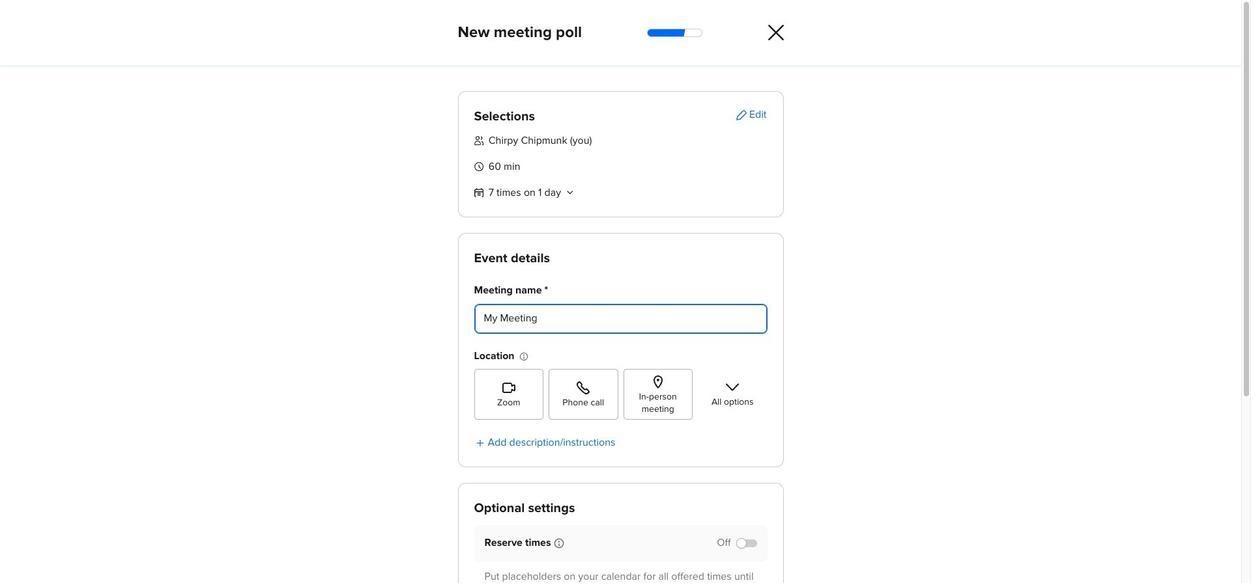 Task type: vqa. For each thing, say whether or not it's contained in the screenshot.
Progress Bar progress bar
yes



Task type: describe. For each thing, give the bounding box(es) containing it.
set up the basics progress progress bar
[[1088, 548, 1127, 555]]

Introduction, group meeting, quick chat, etc. text field
[[474, 304, 767, 334]]



Task type: locate. For each thing, give the bounding box(es) containing it.
Find event types field
[[424, 114, 584, 144]]

progress bar progress bar
[[646, 19, 703, 48]]

None search field
[[424, 114, 584, 144]]



